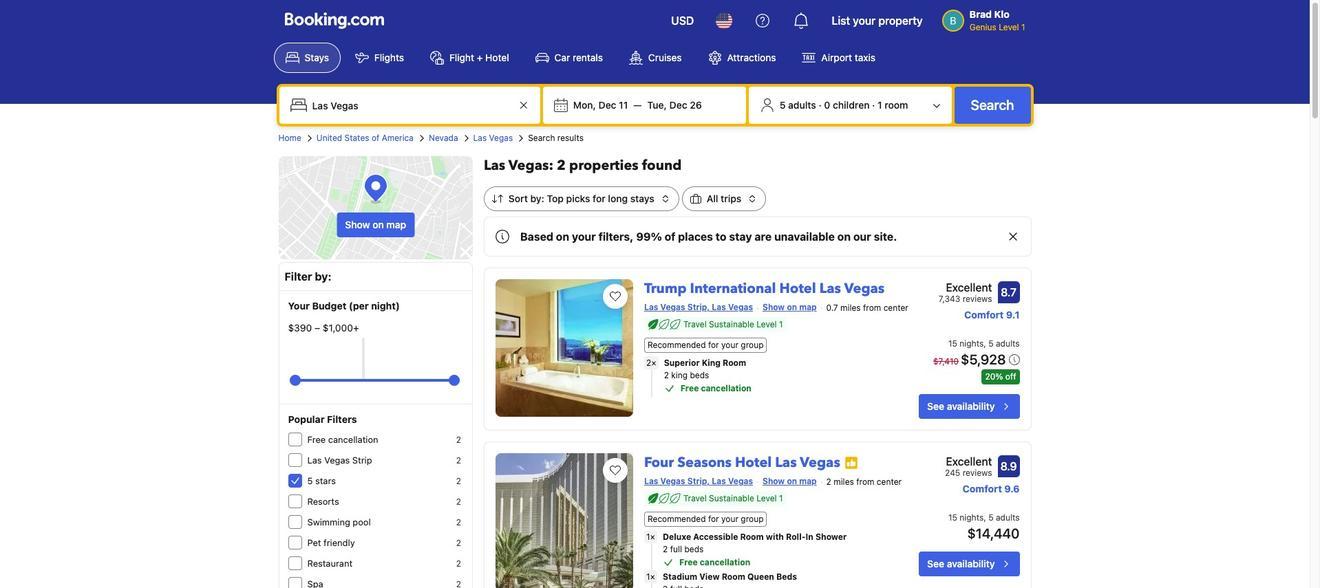 Task type: locate. For each thing, give the bounding box(es) containing it.
level
[[999, 22, 1020, 32], [757, 319, 777, 330], [757, 494, 777, 504]]

0 vertical spatial 15
[[949, 339, 958, 349]]

1 vertical spatial see
[[928, 558, 945, 570]]

vegas up 0.7 miles from center
[[845, 280, 885, 298]]

for up accessible
[[709, 514, 719, 525]]

miles for 8.7
[[841, 303, 861, 313]]

0 horizontal spatial by:
[[315, 271, 332, 283]]

reviews for 8.7
[[963, 294, 993, 304]]

0 vertical spatial level
[[999, 22, 1020, 32]]

0 vertical spatial sustainable
[[709, 319, 755, 330]]

+
[[477, 52, 483, 63]]

2 15 from the top
[[949, 513, 958, 523]]

see for 8.7
[[928, 401, 945, 412]]

see availability for 8.7
[[928, 401, 996, 412]]

adults up the $14,440
[[996, 513, 1020, 523]]

1 travel sustainable level 1 from the top
[[684, 319, 783, 330]]

1 × left stadium
[[647, 572, 656, 582]]

0 vertical spatial room
[[723, 358, 747, 368]]

2 vertical spatial free
[[680, 558, 698, 568]]

, for 15 nights , 5 adults $14,440
[[984, 513, 987, 523]]

reviews inside excellent 245 reviews
[[963, 468, 993, 479]]

× left stadium
[[650, 572, 656, 582]]

1 vertical spatial map
[[800, 302, 817, 313]]

recommended
[[648, 340, 706, 350], [648, 514, 706, 525]]

four
[[645, 454, 674, 472]]

beds for 8.9
[[685, 545, 704, 555]]

strip,
[[688, 302, 710, 313], [688, 476, 710, 487]]

center left '7,343'
[[884, 303, 909, 313]]

1 vertical spatial by:
[[315, 271, 332, 283]]

2 vertical spatial show on map
[[763, 476, 817, 487]]

group
[[741, 340, 764, 350], [741, 514, 764, 525]]

, inside 15 nights , 5 adults $14,440
[[984, 513, 987, 523]]

0 vertical spatial reviews
[[963, 294, 993, 304]]

pool
[[353, 517, 371, 528]]

excellent element
[[939, 280, 993, 296], [946, 454, 993, 470]]

2 see availability link from the top
[[919, 552, 1020, 577]]

, up $5,928
[[984, 339, 987, 349]]

free down 2 full beds
[[680, 558, 698, 568]]

mon, dec 11 — tue, dec 26
[[574, 99, 702, 111]]

2 vertical spatial map
[[800, 476, 817, 487]]

1 nights from the top
[[960, 339, 984, 349]]

adults left 0
[[789, 99, 817, 111]]

excellent element up comfort 9.6
[[946, 454, 993, 470]]

stay
[[730, 231, 752, 243]]

room left with
[[741, 532, 764, 542]]

1 vertical spatial recommended
[[648, 514, 706, 525]]

0 horizontal spatial search
[[528, 133, 555, 143]]

1 see from the top
[[928, 401, 945, 412]]

las vegas
[[473, 133, 513, 143]]

tue, dec 26 button
[[642, 93, 708, 118]]

1 horizontal spatial by:
[[531, 193, 545, 205]]

dec left 26
[[670, 99, 688, 111]]

recommended for your group up accessible
[[648, 514, 764, 525]]

5 adults · 0 children · 1 room
[[780, 99, 909, 111]]

adults inside 15 nights , 5 adults $14,440
[[996, 513, 1020, 523]]

filter
[[285, 271, 312, 283]]

0 vertical spatial ×
[[652, 358, 657, 368]]

las vegas strip
[[308, 455, 372, 466]]

1 horizontal spatial ·
[[873, 99, 876, 111]]

1 vertical spatial adults
[[996, 339, 1020, 349]]

group for 8.7
[[741, 340, 764, 350]]

0 vertical spatial show on map
[[345, 219, 406, 231]]

1 vertical spatial nights
[[960, 513, 984, 523]]

0 vertical spatial by:
[[531, 193, 545, 205]]

1 vertical spatial of
[[665, 231, 676, 243]]

1
[[1022, 22, 1026, 32], [878, 99, 883, 111], [780, 319, 783, 330], [780, 494, 783, 504], [647, 532, 650, 542], [647, 572, 650, 582]]

· right children
[[873, 99, 876, 111]]

0 vertical spatial availability
[[947, 401, 996, 412]]

1 vertical spatial from
[[857, 477, 875, 487]]

show for 8.7
[[763, 302, 785, 313]]

room right "king"
[[723, 358, 747, 368]]

map for 8.9
[[800, 476, 817, 487]]

vegas up the stars
[[325, 455, 350, 466]]

2 nights from the top
[[960, 513, 984, 523]]

1 vertical spatial search
[[528, 133, 555, 143]]

travel sustainable level 1 down four seasons hotel las vegas
[[684, 494, 783, 504]]

see availability down 20%
[[928, 401, 996, 412]]

2 vertical spatial adults
[[996, 513, 1020, 523]]

2 vertical spatial level
[[757, 494, 777, 504]]

for up "king"
[[709, 340, 719, 350]]

comfort
[[965, 309, 1004, 321], [963, 483, 1003, 495]]

2 recommended from the top
[[648, 514, 706, 525]]

0 vertical spatial group
[[741, 340, 764, 350]]

1 vertical spatial availability
[[947, 558, 996, 570]]

genius
[[970, 22, 997, 32]]

hotel right seasons
[[736, 454, 772, 472]]

excellent element for 8.9
[[946, 454, 993, 470]]

trump international hotel las vegas link
[[645, 274, 885, 298]]

miles
[[841, 303, 861, 313], [834, 477, 855, 487]]

5 inside dropdown button
[[780, 99, 786, 111]]

1 vertical spatial las vegas strip, las vegas
[[645, 476, 753, 487]]

0 vertical spatial travel
[[684, 319, 707, 330]]

group up the superior king room link
[[741, 340, 764, 350]]

your up superior king room
[[722, 340, 739, 350]]

miles right 0.7
[[841, 303, 861, 313]]

your account menu brad klo genius level 1 element
[[943, 2, 1031, 34]]

recommended for your group up superior king room
[[648, 340, 764, 350]]

0 vertical spatial show
[[345, 219, 370, 231]]

15 up $7,410
[[949, 339, 958, 349]]

1 vertical spatial show on map
[[763, 302, 817, 313]]

search results updated. las vegas: 2 properties found. applied filters: 5 stars, spa. element
[[484, 156, 1032, 176]]

cancellation up strip
[[328, 435, 379, 446]]

1 vertical spatial level
[[757, 319, 777, 330]]

1 down trump international hotel las vegas
[[780, 319, 783, 330]]

vegas:
[[509, 156, 554, 175]]

0 vertical spatial free
[[681, 383, 699, 394]]

0 vertical spatial travel sustainable level 1
[[684, 319, 783, 330]]

level for 8.9
[[757, 494, 777, 504]]

see
[[928, 401, 945, 412], [928, 558, 945, 570]]

travel sustainable level 1 down international
[[684, 319, 783, 330]]

recommended up deluxe
[[648, 514, 706, 525]]

adults
[[789, 99, 817, 111], [996, 339, 1020, 349], [996, 513, 1020, 523]]

free
[[681, 383, 699, 394], [308, 435, 326, 446], [680, 558, 698, 568]]

1 vertical spatial see availability link
[[919, 552, 1020, 577]]

sustainable down four seasons hotel las vegas
[[709, 494, 755, 504]]

2 vertical spatial for
[[709, 514, 719, 525]]

0 vertical spatial search
[[971, 97, 1015, 113]]

nights for 15 nights , 5 adults
[[960, 339, 984, 349]]

2 vertical spatial room
[[722, 572, 746, 582]]

properties
[[570, 156, 639, 175]]

0 vertical spatial las vegas strip, las vegas
[[645, 302, 753, 313]]

adults up $5,928
[[996, 339, 1020, 349]]

hotel for +
[[486, 52, 509, 63]]

1 vertical spatial excellent
[[946, 456, 993, 468]]

for left long
[[593, 193, 606, 205]]

las vegas strip, las vegas
[[645, 302, 753, 313], [645, 476, 753, 487]]

travel up superior king room
[[684, 319, 707, 330]]

recommended for your group for 8.9
[[648, 514, 764, 525]]

king
[[702, 358, 721, 368]]

0 vertical spatial see
[[928, 401, 945, 412]]

reviews
[[963, 294, 993, 304], [963, 468, 993, 479]]

2 vertical spatial hotel
[[736, 454, 772, 472]]

nights inside 15 nights , 5 adults $14,440
[[960, 513, 984, 523]]

hotel right +
[[486, 52, 509, 63]]

reviews inside excellent 7,343 reviews
[[963, 294, 993, 304]]

beds for 8.7
[[690, 370, 710, 381]]

1 left deluxe
[[647, 532, 650, 542]]

1 vertical spatial strip,
[[688, 476, 710, 487]]

miles up the shower
[[834, 477, 855, 487]]

2 see availability from the top
[[928, 558, 996, 570]]

1 recommended from the top
[[648, 340, 706, 350]]

car rentals link
[[524, 43, 615, 73]]

2 travel from the top
[[684, 494, 707, 504]]

1 vertical spatial free cancellation
[[308, 435, 379, 446]]

sort
[[509, 193, 528, 205]]

1 see availability link from the top
[[919, 395, 1020, 419]]

1 right genius on the top right of the page
[[1022, 22, 1026, 32]]

sustainable down international
[[709, 319, 755, 330]]

group
[[295, 370, 454, 392]]

0 vertical spatial 1 ×
[[647, 532, 656, 542]]

property
[[879, 14, 923, 27]]

search
[[971, 97, 1015, 113], [528, 133, 555, 143]]

vegas
[[489, 133, 513, 143], [845, 280, 885, 298], [661, 302, 686, 313], [729, 302, 753, 313], [800, 454, 841, 472], [325, 455, 350, 466], [661, 476, 686, 487], [729, 476, 753, 487]]

center for 8.7
[[884, 303, 909, 313]]

1 vertical spatial reviews
[[963, 468, 993, 479]]

mon,
[[574, 99, 596, 111]]

0 horizontal spatial dec
[[599, 99, 617, 111]]

travel for 8.9
[[684, 494, 707, 504]]

nights for 15 nights , 5 adults $14,440
[[960, 513, 984, 523]]

excellent element up comfort 9.1
[[939, 280, 993, 296]]

15 for 15 nights , 5 adults
[[949, 339, 958, 349]]

miles for 8.9
[[834, 477, 855, 487]]

nights up the $14,440
[[960, 513, 984, 523]]

in
[[806, 532, 814, 542]]

1 15 from the top
[[949, 339, 958, 349]]

1 vertical spatial sustainable
[[709, 494, 755, 504]]

recommended for 8.9
[[648, 514, 706, 525]]

1 see availability from the top
[[928, 401, 996, 412]]

0 vertical spatial cancellation
[[701, 383, 752, 394]]

availability down the $14,440
[[947, 558, 996, 570]]

beds right the full
[[685, 545, 704, 555]]

scored 8.9 element
[[998, 456, 1020, 478]]

free cancellation for 8.7
[[681, 383, 752, 394]]

strip, down seasons
[[688, 476, 710, 487]]

recommended up superior
[[648, 340, 706, 350]]

0 horizontal spatial ·
[[819, 99, 822, 111]]

for
[[593, 193, 606, 205], [709, 340, 719, 350], [709, 514, 719, 525]]

5 up the $14,440
[[989, 513, 994, 523]]

1 excellent from the top
[[946, 282, 993, 294]]

2 horizontal spatial hotel
[[780, 280, 817, 298]]

1 vertical spatial beds
[[685, 545, 704, 555]]

2 strip, from the top
[[688, 476, 710, 487]]

travel sustainable level 1 for 8.7
[[684, 319, 783, 330]]

on inside button
[[373, 219, 384, 231]]

strip
[[353, 455, 372, 466]]

by: left 'top'
[[531, 193, 545, 205]]

15 down "245"
[[949, 513, 958, 523]]

0 vertical spatial strip,
[[688, 302, 710, 313]]

booking.com image
[[285, 12, 384, 29]]

sustainable for 8.7
[[709, 319, 755, 330]]

from for 8.7
[[864, 303, 882, 313]]

1 horizontal spatial hotel
[[736, 454, 772, 472]]

1 vertical spatial ,
[[984, 513, 987, 523]]

1 × for stadium
[[647, 572, 656, 582]]

excellent up comfort 9.1
[[946, 282, 993, 294]]

see availability link down 20%
[[919, 395, 1020, 419]]

5 left the stars
[[308, 476, 313, 487]]

nights up $5,928
[[960, 339, 984, 349]]

1 horizontal spatial dec
[[670, 99, 688, 111]]

1 travel from the top
[[684, 319, 707, 330]]

deluxe
[[663, 532, 692, 542]]

comfort up 15 nights , 5 adults
[[965, 309, 1004, 321]]

brad klo genius level 1
[[970, 8, 1026, 32]]

deluxe accessible room with roll-in shower
[[663, 532, 847, 542]]

by: for filter
[[315, 271, 332, 283]]

cancellation down "king"
[[701, 383, 752, 394]]

level down klo
[[999, 22, 1020, 32]]

0 vertical spatial recommended for your group
[[648, 340, 764, 350]]

1 inside 5 adults · 0 children · 1 room dropdown button
[[878, 99, 883, 111]]

see availability link
[[919, 395, 1020, 419], [919, 552, 1020, 577]]

1 reviews from the top
[[963, 294, 993, 304]]

las vegas strip, las vegas down trump
[[645, 302, 753, 313]]

1 , from the top
[[984, 339, 987, 349]]

2 , from the top
[[984, 513, 987, 523]]

11
[[619, 99, 628, 111]]

excellent
[[946, 282, 993, 294], [946, 456, 993, 468]]

0 vertical spatial nights
[[960, 339, 984, 349]]

1 1 × from the top
[[647, 532, 656, 542]]

see for 8.9
[[928, 558, 945, 570]]

trump international hotel las vegas
[[645, 280, 885, 298]]

1 vertical spatial center
[[877, 477, 902, 487]]

adults for 15 nights , 5 adults $14,440
[[996, 513, 1020, 523]]

reviews for 8.9
[[963, 468, 993, 479]]

tue,
[[648, 99, 667, 111]]

, up the $14,440
[[984, 513, 987, 523]]

free for 8.9
[[680, 558, 698, 568]]

dec left the 11
[[599, 99, 617, 111]]

see availability
[[928, 401, 996, 412], [928, 558, 996, 570]]

king
[[672, 370, 688, 381]]

long
[[608, 193, 628, 205]]

1 vertical spatial recommended for your group
[[648, 514, 764, 525]]

1 vertical spatial 1 ×
[[647, 572, 656, 582]]

free down 2 king beds
[[681, 383, 699, 394]]

level up with
[[757, 494, 777, 504]]

las vegas strip, las vegas down seasons
[[645, 476, 753, 487]]

0 vertical spatial free cancellation
[[681, 383, 752, 394]]

recommended for 8.7
[[648, 340, 706, 350]]

excellent inside excellent 7,343 reviews
[[946, 282, 993, 294]]

0 vertical spatial center
[[884, 303, 909, 313]]

free cancellation down filters
[[308, 435, 379, 446]]

0 vertical spatial adults
[[789, 99, 817, 111]]

of right 99%
[[665, 231, 676, 243]]

free cancellation down "king"
[[681, 383, 752, 394]]

excellent up comfort 9.6
[[946, 456, 993, 468]]

1 las vegas strip, las vegas from the top
[[645, 302, 753, 313]]

0 vertical spatial miles
[[841, 303, 861, 313]]

comfort down excellent 245 reviews
[[963, 483, 1003, 495]]

by: right filter
[[315, 271, 332, 283]]

0 vertical spatial ,
[[984, 339, 987, 349]]

strip, for 8.7
[[688, 302, 710, 313]]

las vegas link
[[473, 132, 513, 145]]

stadium
[[663, 572, 698, 582]]

to
[[716, 231, 727, 243]]

all trips button
[[682, 187, 767, 211]]

1 vertical spatial 15
[[949, 513, 958, 523]]

free down popular filters
[[308, 435, 326, 446]]

2 las vegas strip, las vegas from the top
[[645, 476, 753, 487]]

0 horizontal spatial of
[[372, 133, 380, 143]]

20% off
[[986, 372, 1017, 382]]

2 travel sustainable level 1 from the top
[[684, 494, 783, 504]]

2 1 × from the top
[[647, 572, 656, 582]]

scored 8.7 element
[[998, 282, 1020, 304]]

stars
[[315, 476, 336, 487]]

search inside button
[[971, 97, 1015, 113]]

travel down seasons
[[684, 494, 707, 504]]

center left "245"
[[877, 477, 902, 487]]

8.9
[[1001, 461, 1018, 473]]

, for 15 nights , 5 adults
[[984, 339, 987, 349]]

99%
[[637, 231, 662, 243]]

of right "states"
[[372, 133, 380, 143]]

0 vertical spatial comfort
[[965, 309, 1004, 321]]

on
[[373, 219, 384, 231], [556, 231, 570, 243], [838, 231, 851, 243], [787, 302, 798, 313], [787, 476, 798, 487]]

reviews up comfort 9.6
[[963, 468, 993, 479]]

cancellation
[[701, 383, 752, 394], [328, 435, 379, 446], [700, 558, 751, 568]]

excellent for 8.7
[[946, 282, 993, 294]]

0 vertical spatial map
[[387, 219, 406, 231]]

2 full beds
[[663, 545, 704, 555]]

top
[[547, 193, 564, 205]]

,
[[984, 339, 987, 349], [984, 513, 987, 523]]

2 group from the top
[[741, 514, 764, 525]]

1 vertical spatial see availability
[[928, 558, 996, 570]]

2 sustainable from the top
[[709, 494, 755, 504]]

· left 0
[[819, 99, 822, 111]]

1 sustainable from the top
[[709, 319, 755, 330]]

15 nights , 5 adults $14,440
[[949, 513, 1020, 542]]

0 vertical spatial beds
[[690, 370, 710, 381]]

1 vertical spatial group
[[741, 514, 764, 525]]

picks
[[567, 193, 591, 205]]

see availability link down the $14,440
[[919, 552, 1020, 577]]

0 vertical spatial excellent
[[946, 282, 993, 294]]

2 vertical spatial free cancellation
[[680, 558, 751, 568]]

1 left room
[[878, 99, 883, 111]]

availability
[[947, 401, 996, 412], [947, 558, 996, 570]]

availability down 20%
[[947, 401, 996, 412]]

popular
[[288, 414, 325, 426]]

× left superior
[[652, 358, 657, 368]]

2 recommended for your group from the top
[[648, 514, 764, 525]]

2
[[557, 156, 566, 175], [647, 358, 652, 368], [664, 370, 669, 381], [456, 435, 461, 446], [456, 456, 461, 466], [456, 477, 461, 487], [827, 477, 832, 487], [456, 497, 461, 508], [456, 518, 461, 528], [456, 539, 461, 549], [663, 545, 668, 555], [456, 559, 461, 570]]

0 vertical spatial hotel
[[486, 52, 509, 63]]

1 group from the top
[[741, 340, 764, 350]]

flight + hotel link
[[419, 43, 521, 73]]

hotel
[[486, 52, 509, 63], [780, 280, 817, 298], [736, 454, 772, 472]]

2 see from the top
[[928, 558, 945, 570]]

0 vertical spatial see availability
[[928, 401, 996, 412]]

0 vertical spatial see availability link
[[919, 395, 1020, 419]]

1 vertical spatial free
[[308, 435, 326, 446]]

× for 8.9
[[650, 532, 656, 542]]

0 vertical spatial excellent element
[[939, 280, 993, 296]]

15 inside 15 nights , 5 adults $14,440
[[949, 513, 958, 523]]

group up deluxe accessible room with roll-in shower
[[741, 514, 764, 525]]

adults inside dropdown button
[[789, 99, 817, 111]]

this property is part of our preferred partner program. it's committed to providing excellent service and good value. it'll pay us a higher commission if you make a booking. image
[[845, 457, 859, 471], [845, 457, 859, 471]]

recommended for your group
[[648, 340, 764, 350], [648, 514, 764, 525]]

1 vertical spatial travel
[[684, 494, 707, 504]]

·
[[819, 99, 822, 111], [873, 99, 876, 111]]

0 vertical spatial from
[[864, 303, 882, 313]]

1 recommended for your group from the top
[[648, 340, 764, 350]]

2 vertical spatial show
[[763, 476, 785, 487]]

0.7
[[827, 303, 839, 313]]

0 horizontal spatial hotel
[[486, 52, 509, 63]]

based on your filters, 99% of places to stay are unavailable on our site.
[[521, 231, 898, 243]]

1 vertical spatial show
[[763, 302, 785, 313]]

2 reviews from the top
[[963, 468, 993, 479]]

1 vertical spatial ×
[[650, 532, 656, 542]]

1 strip, from the top
[[688, 302, 710, 313]]

1 up with
[[780, 494, 783, 504]]

2 availability from the top
[[947, 558, 996, 570]]

home
[[279, 133, 302, 143]]

1 availability from the top
[[947, 401, 996, 412]]

level down trump international hotel las vegas
[[757, 319, 777, 330]]

united states of america
[[317, 133, 414, 143]]

united
[[317, 133, 342, 143]]

1 vertical spatial comfort
[[963, 483, 1003, 495]]

0 vertical spatial recommended
[[648, 340, 706, 350]]

reviews up comfort 9.1
[[963, 294, 993, 304]]

excellent inside excellent 245 reviews
[[946, 456, 993, 468]]

1 vertical spatial excellent element
[[946, 454, 993, 470]]

strip, down international
[[688, 302, 710, 313]]

1 vertical spatial room
[[741, 532, 764, 542]]

20%
[[986, 372, 1004, 382]]

see availability down 15 nights , 5 adults $14,440 on the bottom
[[928, 558, 996, 570]]

1 horizontal spatial search
[[971, 97, 1015, 113]]

all
[[707, 193, 719, 205]]

room right "view"
[[722, 572, 746, 582]]

2 excellent from the top
[[946, 456, 993, 468]]

free cancellation up "view"
[[680, 558, 751, 568]]

2 vertical spatial cancellation
[[700, 558, 751, 568]]

map inside button
[[387, 219, 406, 231]]

1 left stadium
[[647, 572, 650, 582]]

las vegas strip, las vegas for 8.7
[[645, 302, 753, 313]]

5 left 0
[[780, 99, 786, 111]]

beds down superior king room
[[690, 370, 710, 381]]

1 × left deluxe
[[647, 532, 656, 542]]

cancellation up stadium view room queen beds
[[700, 558, 751, 568]]

1 vertical spatial hotel
[[780, 280, 817, 298]]

× left deluxe
[[650, 532, 656, 542]]

search for search results
[[528, 133, 555, 143]]



Task type: vqa. For each thing, say whether or not it's contained in the screenshot.
7.5
no



Task type: describe. For each thing, give the bounding box(es) containing it.
1 · from the left
[[819, 99, 822, 111]]

are
[[755, 231, 772, 243]]

2 king beds
[[664, 370, 710, 381]]

× for 8.7
[[652, 358, 657, 368]]

queen
[[748, 572, 775, 582]]

2 · from the left
[[873, 99, 876, 111]]

your left filters,
[[572, 231, 596, 243]]

budget
[[312, 300, 347, 312]]

availability for 8.7
[[947, 401, 996, 412]]

hotel for international
[[780, 280, 817, 298]]

vegas down trump
[[661, 302, 686, 313]]

resorts
[[308, 497, 339, 508]]

airport
[[822, 52, 853, 63]]

las vegas strip, las vegas for 8.9
[[645, 476, 753, 487]]

cancellation for 8.9
[[700, 558, 751, 568]]

four seasons hotel las vegas
[[645, 454, 841, 472]]

list your property link
[[824, 4, 932, 37]]

see availability link for 8.7
[[919, 395, 1020, 419]]

trump
[[645, 280, 687, 298]]

cruises link
[[618, 43, 694, 73]]

0.7 miles from center
[[827, 303, 909, 313]]

see availability for 8.9
[[928, 558, 996, 570]]

excellent 7,343 reviews
[[939, 282, 993, 304]]

filters,
[[599, 231, 634, 243]]

free cancellation for 8.9
[[680, 558, 751, 568]]

excellent 245 reviews
[[946, 456, 993, 479]]

usd button
[[663, 4, 703, 37]]

your up accessible
[[722, 514, 739, 525]]

search for search
[[971, 97, 1015, 113]]

airport taxis link
[[791, 43, 888, 73]]

center for 8.9
[[877, 477, 902, 487]]

mon, dec 11 button
[[568, 93, 634, 118]]

comfort for 8.9
[[963, 483, 1003, 495]]

$14,440
[[968, 526, 1020, 542]]

see availability link for 8.9
[[919, 552, 1020, 577]]

trump international hotel las vegas image
[[496, 280, 634, 417]]

–
[[315, 322, 320, 334]]

with
[[766, 532, 784, 542]]

group for 8.9
[[741, 514, 764, 525]]

by: for sort
[[531, 193, 545, 205]]

shower
[[816, 532, 847, 542]]

for for 8.9
[[709, 514, 719, 525]]

results
[[558, 133, 584, 143]]

0
[[825, 99, 831, 111]]

filters
[[327, 414, 357, 426]]

america
[[382, 133, 414, 143]]

availability for 8.9
[[947, 558, 996, 570]]

list your property
[[832, 14, 923, 27]]

sort by: top picks for long stays
[[509, 193, 655, 205]]

vegas up 2 miles from center
[[800, 454, 841, 472]]

2 miles from center
[[827, 477, 902, 487]]

stadium view room queen beds link
[[663, 571, 886, 584]]

5 stars
[[308, 476, 336, 487]]

room for 8.7
[[723, 358, 747, 368]]

stays
[[631, 193, 655, 205]]

show on map inside button
[[345, 219, 406, 231]]

$1,000+
[[323, 322, 359, 334]]

1 dec from the left
[[599, 99, 617, 111]]

las vegas: 2 properties found
[[484, 156, 682, 175]]

list
[[832, 14, 851, 27]]

show inside button
[[345, 219, 370, 231]]

children
[[833, 99, 870, 111]]

1 horizontal spatial of
[[665, 231, 676, 243]]

0 vertical spatial for
[[593, 193, 606, 205]]

for for 8.7
[[709, 340, 719, 350]]

klo
[[995, 8, 1010, 20]]

5 up $5,928
[[989, 339, 994, 349]]

popular filters
[[288, 414, 357, 426]]

$5,928
[[961, 352, 1007, 368]]

based
[[521, 231, 554, 243]]

excellent element for 8.7
[[939, 280, 993, 296]]

from for 8.9
[[857, 477, 875, 487]]

26
[[690, 99, 702, 111]]

Where are you going? field
[[307, 93, 516, 118]]

8.7
[[1001, 286, 1017, 299]]

9.6
[[1005, 483, 1020, 495]]

5 inside 15 nights , 5 adults $14,440
[[989, 513, 994, 523]]

found
[[642, 156, 682, 175]]

four seasons hotel las vegas link
[[645, 448, 841, 472]]

taxis
[[855, 52, 876, 63]]

comfort 9.6
[[963, 483, 1020, 495]]

strip, for 8.9
[[688, 476, 710, 487]]

airport taxis
[[822, 52, 876, 63]]

vegas down four
[[661, 476, 686, 487]]

united states of america link
[[317, 132, 414, 145]]

your budget (per night)
[[288, 300, 400, 312]]

show for 8.9
[[763, 476, 785, 487]]

accessible
[[694, 532, 739, 542]]

search button
[[955, 87, 1031, 124]]

1 inside brad klo genius level 1
[[1022, 22, 1026, 32]]

flights link
[[344, 43, 416, 73]]

show on map button
[[337, 213, 415, 238]]

travel for 8.7
[[684, 319, 707, 330]]

attractions
[[728, 52, 776, 63]]

show on map for 8.7
[[763, 302, 817, 313]]

15 nights , 5 adults
[[949, 339, 1020, 349]]

vegas down four seasons hotel las vegas
[[729, 476, 753, 487]]

2 vertical spatial ×
[[650, 572, 656, 582]]

comfort for 8.7
[[965, 309, 1004, 321]]

view
[[700, 572, 720, 582]]

pet
[[308, 538, 321, 549]]

recommended for your group for 8.7
[[648, 340, 764, 350]]

0 vertical spatial of
[[372, 133, 380, 143]]

superior king room
[[664, 358, 747, 368]]

—
[[634, 99, 642, 111]]

excellent for 8.9
[[946, 456, 993, 468]]

places
[[679, 231, 713, 243]]

superior
[[664, 358, 700, 368]]

15 for 15 nights , 5 adults $14,440
[[949, 513, 958, 523]]

superior king room link
[[664, 357, 886, 370]]

cancellation for 8.7
[[701, 383, 752, 394]]

trips
[[721, 193, 742, 205]]

roll-
[[787, 532, 806, 542]]

$390
[[288, 322, 312, 334]]

your right list
[[853, 14, 876, 27]]

adults for 15 nights , 5 adults
[[996, 339, 1020, 349]]

2 dec from the left
[[670, 99, 688, 111]]

level inside brad klo genius level 1
[[999, 22, 1020, 32]]

swimming
[[308, 517, 350, 528]]

rentals
[[573, 52, 603, 63]]

1 × for deluxe
[[647, 532, 656, 542]]

map for 8.7
[[800, 302, 817, 313]]

free for 8.7
[[681, 383, 699, 394]]

7,343
[[939, 294, 961, 304]]

flight + hotel
[[450, 52, 509, 63]]

vegas down international
[[729, 302, 753, 313]]

states
[[345, 133, 370, 143]]

1 vertical spatial cancellation
[[328, 435, 379, 446]]

5 adults · 0 children · 1 room button
[[755, 92, 947, 118]]

nevada link
[[429, 132, 458, 145]]

$7,410
[[934, 357, 959, 367]]

9.1
[[1007, 309, 1020, 321]]

pet friendly
[[308, 538, 355, 549]]

travel sustainable level 1 for 8.9
[[684, 494, 783, 504]]

attractions link
[[697, 43, 788, 73]]

stadium view room queen beds
[[663, 572, 798, 582]]

vegas up vegas:
[[489, 133, 513, 143]]

level for 8.7
[[757, 319, 777, 330]]

beds
[[777, 572, 798, 582]]

2 ×
[[647, 358, 657, 368]]

sustainable for 8.9
[[709, 494, 755, 504]]

site.
[[874, 231, 898, 243]]

hotel for seasons
[[736, 454, 772, 472]]

off
[[1006, 372, 1017, 382]]

show on map for 8.9
[[763, 476, 817, 487]]

room for 8.9
[[741, 532, 764, 542]]

245
[[946, 468, 961, 479]]

four seasons hotel las vegas image
[[496, 454, 634, 589]]



